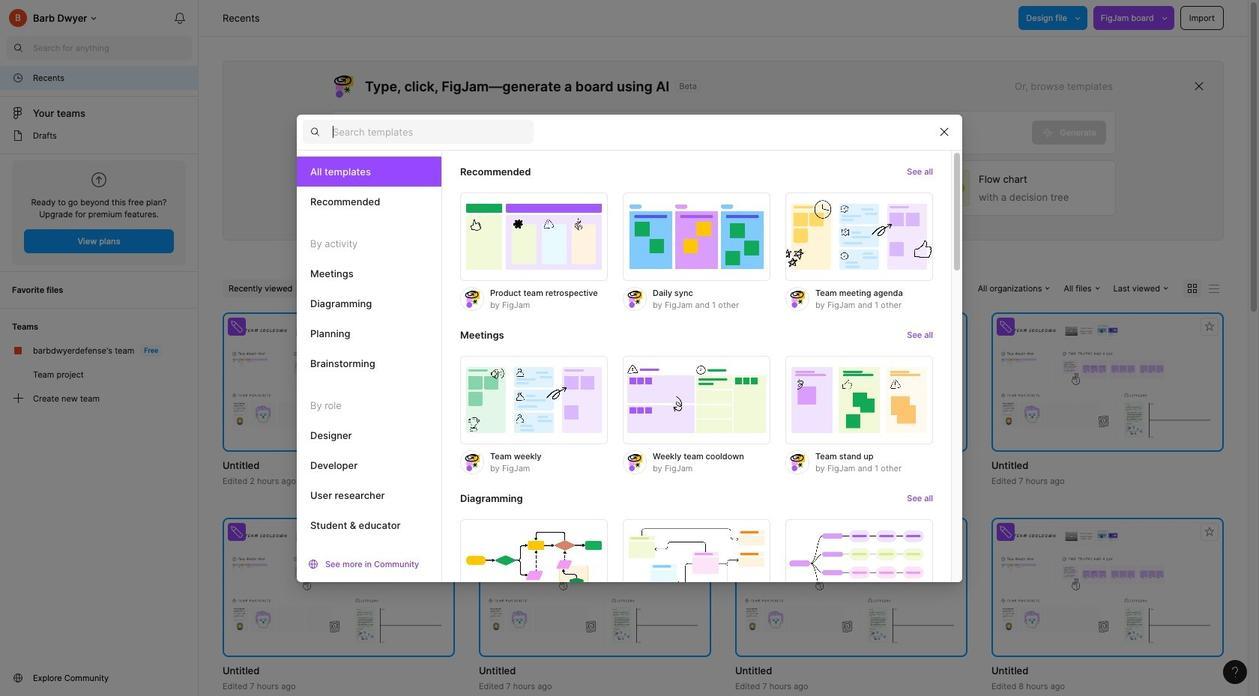 Task type: describe. For each thing, give the bounding box(es) containing it.
Search templates text field
[[333, 123, 534, 141]]

community 16 image
[[12, 673, 24, 685]]

recent 16 image
[[12, 72, 24, 84]]

daily sync image
[[623, 192, 771, 281]]

diagram basics image
[[460, 520, 608, 608]]

team weekly image
[[460, 356, 608, 445]]

Search for anything text field
[[33, 42, 192, 54]]

search 32 image
[[6, 36, 30, 60]]

Ex: A weekly team meeting, starting with an ice breaker field
[[331, 112, 1033, 154]]



Task type: locate. For each thing, give the bounding box(es) containing it.
file thumbnail image
[[230, 322, 448, 443], [487, 322, 704, 443], [743, 322, 961, 443], [1000, 322, 1217, 443], [230, 528, 448, 648], [487, 528, 704, 648], [743, 528, 961, 648], [1000, 528, 1217, 648]]

uml diagram image
[[623, 520, 771, 608]]

weekly team cooldown image
[[623, 356, 771, 445]]

dialog
[[297, 114, 963, 638]]

product team retrospective image
[[460, 192, 608, 281]]

team stand up image
[[786, 356, 934, 445]]

mindmap image
[[786, 520, 934, 608]]

bell 32 image
[[168, 6, 192, 30]]

team meeting agenda image
[[786, 192, 934, 281]]

page 16 image
[[12, 130, 24, 142]]



Task type: vqa. For each thing, say whether or not it's contained in the screenshot.
Select zoom level icon
no



